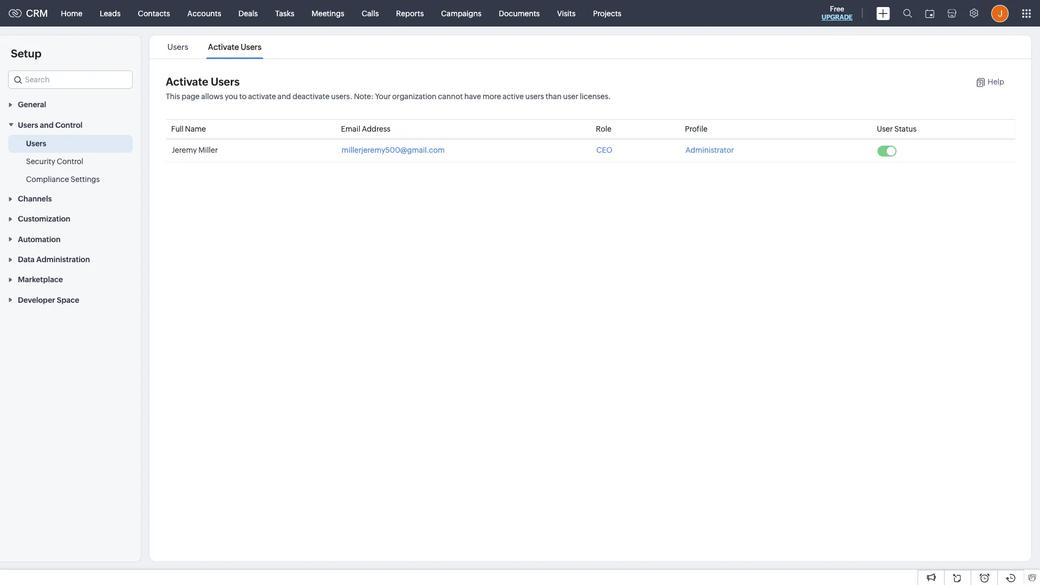 Task type: describe. For each thing, give the bounding box(es) containing it.
help
[[988, 77, 1004, 86]]

security control link
[[26, 156, 83, 167]]

calendar image
[[925, 9, 935, 18]]

allows
[[201, 92, 223, 101]]

customization button
[[0, 209, 141, 229]]

users inside dropdown button
[[18, 121, 38, 129]]

developer space
[[18, 296, 79, 304]]

activate inside list
[[208, 42, 239, 51]]

users and control region
[[0, 135, 141, 188]]

administrator
[[686, 146, 734, 154]]

help link
[[965, 77, 1004, 87]]

automation button
[[0, 229, 141, 249]]

create menu image
[[877, 7, 890, 20]]

users inside region
[[26, 139, 46, 148]]

email address
[[341, 125, 391, 133]]

compliance
[[26, 175, 69, 183]]

projects
[[593, 9, 622, 18]]

meetings
[[312, 9, 344, 18]]

users up you
[[211, 75, 240, 88]]

data administration
[[18, 255, 90, 264]]

jeremy miller
[[172, 146, 218, 154]]

your
[[375, 92, 391, 101]]

0 vertical spatial and
[[278, 92, 291, 101]]

meetings link
[[303, 0, 353, 26]]

campaigns
[[441, 9, 482, 18]]

data
[[18, 255, 35, 264]]

more
[[483, 92, 501, 101]]

users link for security control link
[[26, 138, 46, 149]]

reports link
[[387, 0, 432, 26]]

profile
[[685, 125, 708, 133]]

users and control button
[[0, 114, 141, 135]]

administrator link
[[686, 146, 734, 154]]

you
[[225, 92, 238, 101]]

channels
[[18, 195, 52, 203]]

upgrade
[[822, 14, 853, 21]]

users.
[[331, 92, 352, 101]]

free upgrade
[[822, 5, 853, 21]]

tasks
[[275, 9, 294, 18]]

settings
[[71, 175, 100, 183]]

accounts
[[187, 9, 221, 18]]

users down deals
[[241, 42, 262, 51]]

cannot
[[438, 92, 463, 101]]

campaigns link
[[432, 0, 490, 26]]

tasks link
[[266, 0, 303, 26]]

active
[[503, 92, 524, 101]]

user
[[563, 92, 578, 101]]

search element
[[897, 0, 919, 27]]

ceo
[[596, 146, 613, 154]]

setup
[[11, 47, 41, 60]]

control inside dropdown button
[[55, 121, 83, 129]]

and inside dropdown button
[[40, 121, 54, 129]]

crm
[[26, 8, 48, 19]]

contacts link
[[129, 0, 179, 26]]

compliance settings
[[26, 175, 100, 183]]

Search text field
[[9, 71, 132, 88]]

visits link
[[548, 0, 584, 26]]

full
[[171, 125, 184, 133]]

address
[[362, 125, 391, 133]]

developer
[[18, 296, 55, 304]]

email
[[341, 125, 360, 133]]

visits
[[557, 9, 576, 18]]

automation
[[18, 235, 61, 244]]

administration
[[36, 255, 90, 264]]

marketplace
[[18, 275, 63, 284]]

leads
[[100, 9, 121, 18]]

leads link
[[91, 0, 129, 26]]

create menu element
[[870, 0, 897, 26]]



Task type: vqa. For each thing, say whether or not it's contained in the screenshot.
leftmost the 'YEAR'
no



Task type: locate. For each thing, give the bounding box(es) containing it.
control
[[55, 121, 83, 129], [57, 157, 83, 166]]

activate users
[[208, 42, 262, 51], [166, 75, 240, 88]]

channels button
[[0, 188, 141, 209]]

0 horizontal spatial and
[[40, 121, 54, 129]]

customization
[[18, 215, 70, 223]]

activate up the "page"
[[166, 75, 208, 88]]

1 vertical spatial activate users
[[166, 75, 240, 88]]

security
[[26, 157, 55, 166]]

control inside region
[[57, 157, 83, 166]]

general
[[18, 100, 46, 109]]

0 vertical spatial users link
[[166, 42, 190, 51]]

1 horizontal spatial users link
[[166, 42, 190, 51]]

activate
[[208, 42, 239, 51], [166, 75, 208, 88]]

crm link
[[9, 8, 48, 19]]

home
[[61, 9, 82, 18]]

name
[[185, 125, 206, 133]]

activate users inside list
[[208, 42, 262, 51]]

0 vertical spatial activate
[[208, 42, 239, 51]]

0 vertical spatial control
[[55, 121, 83, 129]]

reports
[[396, 9, 424, 18]]

deals link
[[230, 0, 266, 26]]

control up compliance settings in the top left of the page
[[57, 157, 83, 166]]

profile image
[[991, 5, 1009, 22]]

contacts
[[138, 9, 170, 18]]

have
[[464, 92, 481, 101]]

search image
[[903, 9, 912, 18]]

millerjeremy500@gmail.com
[[342, 146, 445, 154]]

millerjeremy500@gmail.com link
[[342, 146, 445, 154]]

documents
[[499, 9, 540, 18]]

role
[[596, 125, 612, 133]]

status
[[894, 125, 917, 133]]

this page allows you to activate and deactivate users. note: your organization cannot have more active users than user licenses.
[[166, 92, 611, 101]]

1 vertical spatial activate
[[166, 75, 208, 88]]

users link
[[166, 42, 190, 51], [26, 138, 46, 149]]

accounts link
[[179, 0, 230, 26]]

user status
[[877, 125, 917, 133]]

activate users up allows on the left of the page
[[166, 75, 240, 88]]

0 vertical spatial activate users
[[208, 42, 262, 51]]

ceo link
[[596, 146, 613, 154]]

activate
[[248, 92, 276, 101]]

1 vertical spatial and
[[40, 121, 54, 129]]

than
[[546, 92, 562, 101]]

None field
[[8, 70, 133, 89]]

general button
[[0, 94, 141, 114]]

users link for activate users link
[[166, 42, 190, 51]]

users down the general
[[18, 121, 38, 129]]

data administration button
[[0, 249, 141, 269]]

page
[[182, 92, 200, 101]]

and
[[278, 92, 291, 101], [40, 121, 54, 129]]

users up security
[[26, 139, 46, 148]]

users down contacts at top left
[[167, 42, 188, 51]]

space
[[57, 296, 79, 304]]

free
[[830, 5, 844, 13]]

deals
[[239, 9, 258, 18]]

users link down contacts at top left
[[166, 42, 190, 51]]

control down general dropdown button
[[55, 121, 83, 129]]

1 horizontal spatial and
[[278, 92, 291, 101]]

user
[[877, 125, 893, 133]]

profile element
[[985, 0, 1015, 26]]

this
[[166, 92, 180, 101]]

1 vertical spatial control
[[57, 157, 83, 166]]

home link
[[52, 0, 91, 26]]

activate users link
[[206, 42, 263, 51]]

developer space button
[[0, 290, 141, 310]]

0 horizontal spatial users link
[[26, 138, 46, 149]]

users and control
[[18, 121, 83, 129]]

to
[[239, 92, 247, 101]]

marketplace button
[[0, 269, 141, 290]]

list containing users
[[158, 35, 271, 59]]

licenses.
[[580, 92, 611, 101]]

note:
[[354, 92, 374, 101]]

and right activate
[[278, 92, 291, 101]]

miller
[[198, 146, 218, 154]]

list
[[158, 35, 271, 59]]

calls link
[[353, 0, 387, 26]]

compliance settings link
[[26, 174, 100, 185]]

users
[[525, 92, 544, 101]]

activate users down deals
[[208, 42, 262, 51]]

documents link
[[490, 0, 548, 26]]

deactivate
[[293, 92, 330, 101]]

activate down the accounts
[[208, 42, 239, 51]]

users
[[167, 42, 188, 51], [241, 42, 262, 51], [211, 75, 240, 88], [18, 121, 38, 129], [26, 139, 46, 148]]

calls
[[362, 9, 379, 18]]

jeremy
[[172, 146, 197, 154]]

security control
[[26, 157, 83, 166]]

users link up security
[[26, 138, 46, 149]]

and down the general
[[40, 121, 54, 129]]

projects link
[[584, 0, 630, 26]]

organization
[[392, 92, 436, 101]]

1 vertical spatial users link
[[26, 138, 46, 149]]



